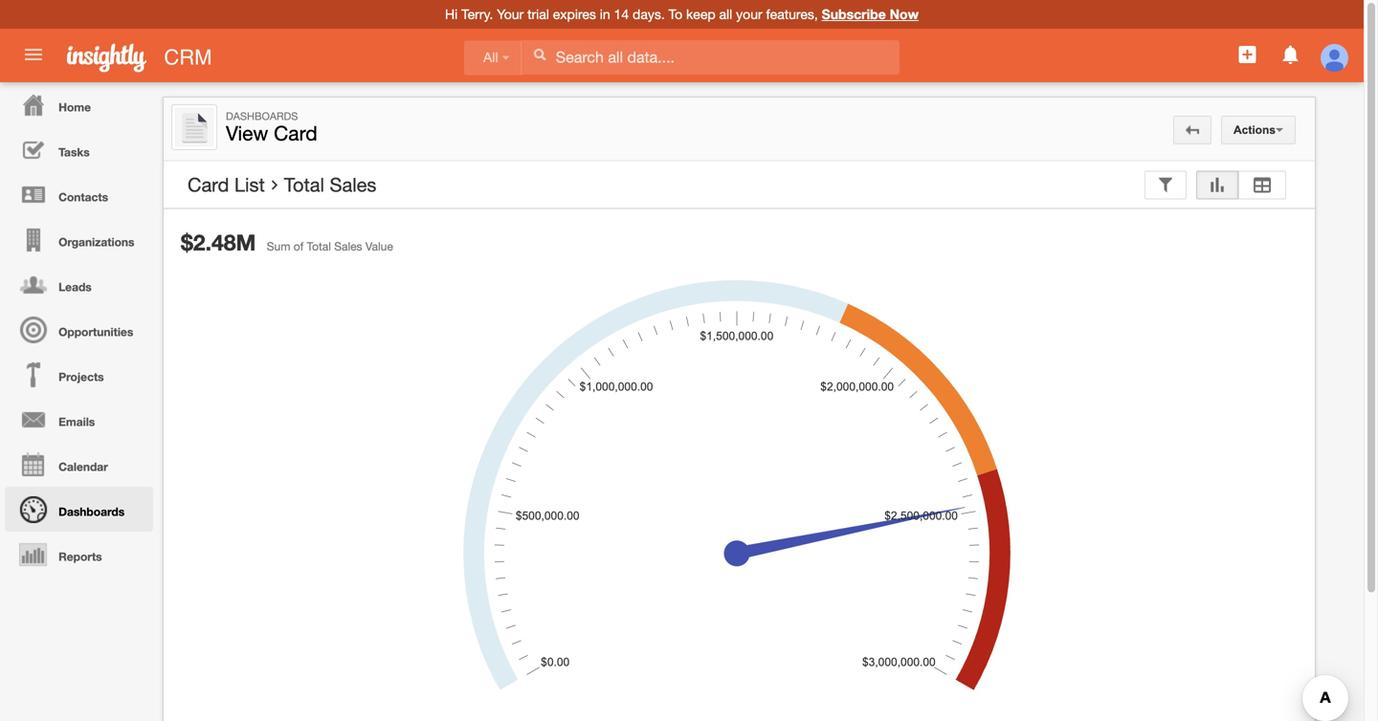 Task type: locate. For each thing, give the bounding box(es) containing it.
back image
[[1186, 123, 1200, 137]]

your
[[736, 6, 763, 22]]

total right list
[[284, 174, 325, 196]]

notifications image
[[1280, 43, 1303, 66]]

all
[[719, 6, 733, 22]]

card left list
[[188, 174, 229, 196]]

navigation containing home
[[0, 82, 153, 577]]

sum
[[267, 240, 290, 253]]

emails
[[58, 415, 95, 429]]

home
[[58, 101, 91, 114]]

keep
[[686, 6, 716, 22]]

sales up sum of total sales value
[[330, 174, 377, 196]]

card inside dashboards view card
[[274, 122, 318, 145]]

Search all data.... text field
[[523, 40, 900, 75]]

sum of total sales value
[[267, 240, 393, 253]]

navigation
[[0, 82, 153, 577]]

1 vertical spatial card
[[188, 174, 229, 196]]

reports link
[[5, 532, 153, 577]]

terry.
[[462, 6, 493, 22]]

sales
[[330, 174, 377, 196], [334, 240, 362, 253]]

crm
[[164, 45, 212, 69]]

opportunities
[[58, 325, 133, 339]]

0 vertical spatial dashboards
[[226, 110, 298, 123]]

1 vertical spatial total
[[307, 240, 331, 253]]

1 horizontal spatial card
[[274, 122, 318, 145]]

dashboards up 'reports' 'link'
[[58, 505, 125, 519]]

card right the 'view'
[[274, 122, 318, 145]]

1 vertical spatial dashboards
[[58, 505, 125, 519]]

dashboards inside dashboards view card
[[226, 110, 298, 123]]

dashboards
[[226, 110, 298, 123], [58, 505, 125, 519]]

chart image
[[1209, 179, 1226, 191]]

1 horizontal spatial dashboards
[[226, 110, 298, 123]]

leads
[[58, 280, 92, 294]]

0 horizontal spatial card
[[188, 174, 229, 196]]

now
[[890, 6, 919, 22]]

0 vertical spatial card
[[274, 122, 318, 145]]

projects
[[58, 370, 104, 384]]

card
[[274, 122, 318, 145], [188, 174, 229, 196]]

days.
[[633, 6, 665, 22]]

dashboards for dashboards view card
[[226, 110, 298, 123]]

of
[[294, 240, 304, 253]]

emails link
[[5, 397, 153, 442]]

calendar
[[58, 460, 108, 474]]

all
[[483, 50, 498, 65]]

total
[[284, 174, 325, 196], [307, 240, 331, 253]]

list
[[234, 174, 265, 196]]

dashboards inside navigation
[[58, 505, 125, 519]]

leads link
[[5, 262, 153, 307]]

reports
[[58, 550, 102, 564]]

calendar link
[[5, 442, 153, 487]]

actions
[[1234, 123, 1276, 136]]

table image
[[1251, 179, 1274, 191]]

card list
[[188, 174, 265, 196]]

0 horizontal spatial dashboards
[[58, 505, 125, 519]]

actions button
[[1222, 116, 1296, 145]]

sales left value
[[334, 240, 362, 253]]

trial
[[528, 6, 549, 22]]

dashboards right card "icon" on the top
[[226, 110, 298, 123]]

subscribe now link
[[822, 6, 919, 22]]

filter image
[[1157, 179, 1175, 191]]

hi terry. your trial expires in 14 days. to keep all your features, subscribe now
[[445, 6, 919, 22]]

white image
[[533, 48, 546, 61]]

to
[[669, 6, 683, 22]]

total right of
[[307, 240, 331, 253]]



Task type: vqa. For each thing, say whether or not it's contained in the screenshot.
the leftmost Card
yes



Task type: describe. For each thing, give the bounding box(es) containing it.
dashboards for dashboards
[[58, 505, 125, 519]]

tasks
[[58, 146, 90, 159]]

value
[[366, 240, 393, 253]]

$2.48m
[[181, 229, 256, 256]]

organizations link
[[5, 217, 153, 262]]

dashboards link
[[5, 487, 153, 532]]

expires
[[553, 6, 596, 22]]

card image
[[175, 108, 213, 146]]

dashboards view card
[[226, 110, 318, 145]]

hi
[[445, 6, 458, 22]]

tasks link
[[5, 127, 153, 172]]

0 vertical spatial total
[[284, 174, 325, 196]]

1 vertical spatial sales
[[334, 240, 362, 253]]

organizations
[[58, 236, 134, 249]]

view
[[226, 122, 268, 145]]

subscribe
[[822, 6, 886, 22]]

in
[[600, 6, 610, 22]]

features,
[[766, 6, 818, 22]]

0 vertical spatial sales
[[330, 174, 377, 196]]

your
[[497, 6, 524, 22]]

total sales
[[284, 174, 377, 196]]

all link
[[464, 41, 522, 75]]

contacts link
[[5, 172, 153, 217]]

projects link
[[5, 352, 153, 397]]

14
[[614, 6, 629, 22]]

opportunities link
[[5, 307, 153, 352]]

card list link
[[188, 174, 265, 197]]

contacts
[[58, 191, 108, 204]]

home link
[[5, 82, 153, 127]]



